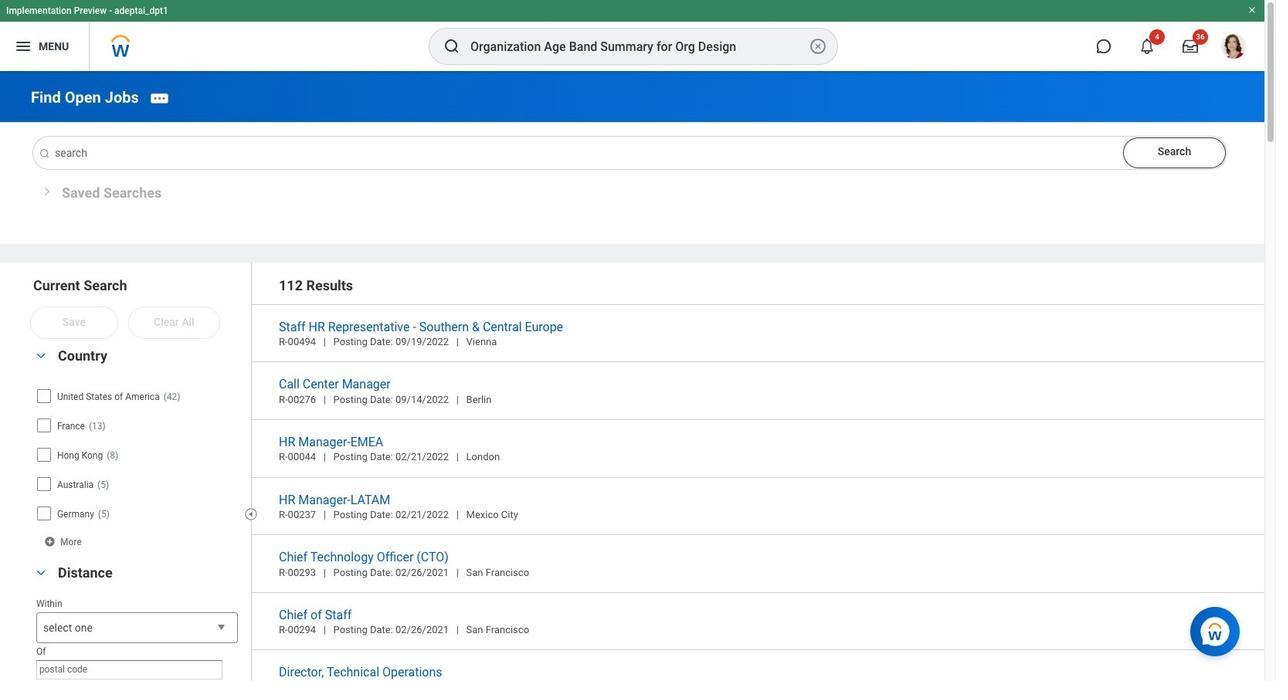 Task type: vqa. For each thing, say whether or not it's contained in the screenshot.
group
yes



Task type: locate. For each thing, give the bounding box(es) containing it.
None search field
[[31, 137, 1227, 169]]

0 vertical spatial group
[[31, 346, 243, 552]]

tree
[[36, 383, 238, 527]]

close environment banner image
[[1248, 5, 1258, 15]]

0 vertical spatial chevron down image
[[32, 351, 50, 362]]

1 vertical spatial group
[[31, 563, 243, 680]]

1 vertical spatial chevron down image
[[32, 568, 50, 579]]

2 chevron down image from the top
[[32, 568, 50, 579]]

chevron down image
[[32, 351, 50, 362], [32, 568, 50, 579]]

Search Workday  search field
[[471, 29, 806, 63]]

2 group from the top
[[31, 563, 243, 680]]

search image
[[443, 37, 461, 56]]

search results region
[[252, 274, 1277, 682]]

group
[[31, 346, 243, 552], [31, 563, 243, 680]]

Find Open Jobs text field
[[33, 137, 1227, 169]]

justify image
[[14, 37, 32, 56]]

main content
[[0, 71, 1277, 682]]

banner
[[0, 0, 1265, 71]]

x circle image
[[809, 37, 828, 56]]



Task type: describe. For each thing, give the bounding box(es) containing it.
postal code text field
[[39, 662, 220, 679]]

search image
[[39, 147, 51, 160]]

notifications large image
[[1140, 39, 1156, 54]]

1 chevron down image from the top
[[32, 351, 50, 362]]

tree inside filter search field
[[36, 383, 238, 527]]

inbox large image
[[1183, 39, 1199, 54]]

filter search field
[[31, 277, 254, 682]]

profile logan mcneil image
[[1222, 34, 1247, 62]]

1 group from the top
[[31, 346, 243, 552]]



